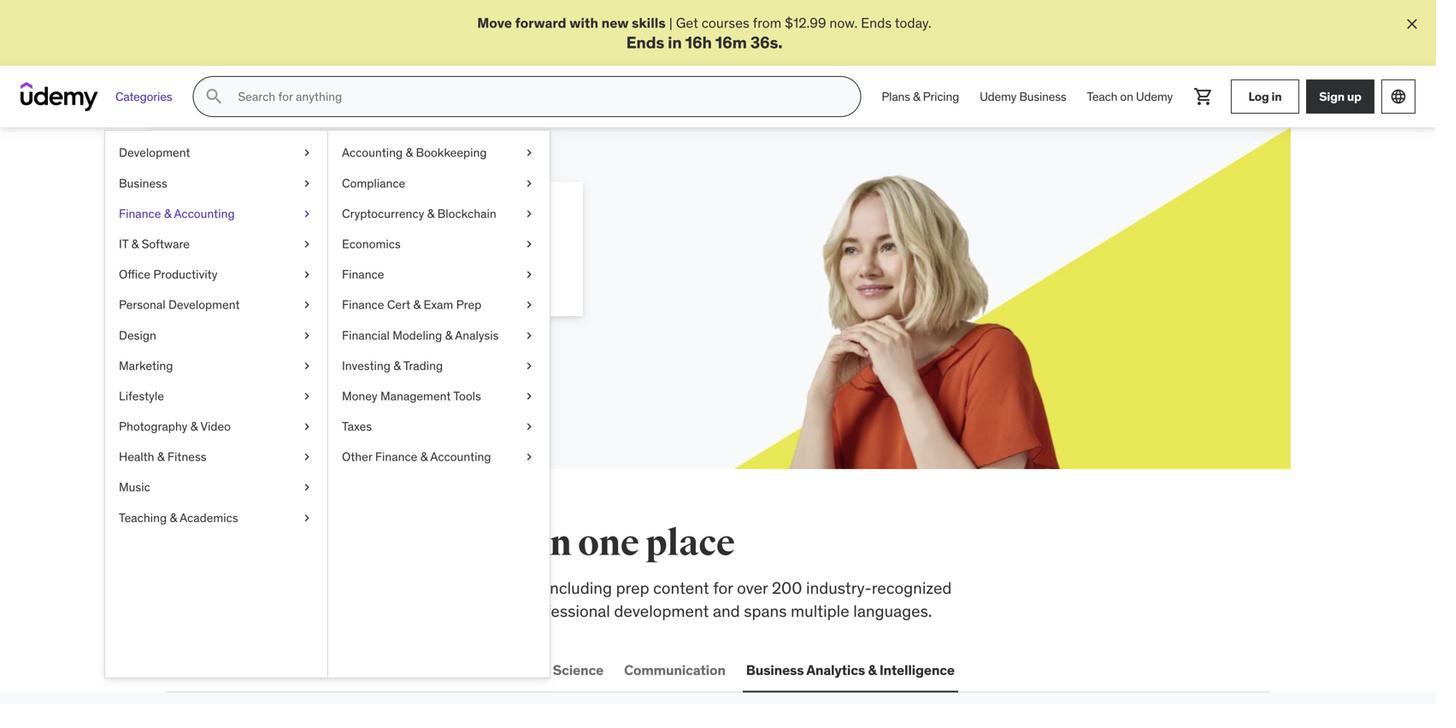 Task type: describe. For each thing, give the bounding box(es) containing it.
& for fitness
[[157, 449, 165, 465]]

finance for finance cert & exam prep
[[342, 297, 384, 313]]

other finance & accounting
[[342, 449, 491, 465]]

prep
[[456, 297, 482, 313]]

today. inside move forward with new skills | get courses from $12.99 now. ends today. ends in 16h 16m 36s .
[[895, 14, 932, 32]]

design link
[[105, 320, 328, 351]]

leadership button
[[425, 650, 503, 691]]

data science
[[520, 662, 604, 679]]

accounting inside "link"
[[342, 145, 403, 161]]

the
[[222, 522, 277, 566]]

rounded
[[457, 601, 518, 622]]

trading
[[403, 358, 443, 374]]

xsmall image for accounting & bookkeeping
[[522, 145, 536, 161]]

exam
[[424, 297, 453, 313]]

development for web
[[201, 662, 287, 679]]

modeling
[[393, 328, 442, 343]]

udemy image
[[21, 82, 98, 111]]

xsmall image for cryptocurrency & blockchain
[[522, 206, 536, 222]]

|
[[669, 14, 673, 32]]

udemy business link
[[970, 76, 1077, 117]]

xsmall image for personal development
[[300, 297, 314, 314]]

200
[[772, 578, 802, 599]]

xsmall image for taxes
[[522, 419, 536, 435]]

intelligence
[[880, 662, 955, 679]]

0 horizontal spatial accounting
[[174, 206, 235, 221]]

shopping cart with 0 items image
[[1194, 87, 1214, 107]]

& for academics
[[170, 510, 177, 526]]

xsmall image for business
[[300, 175, 314, 192]]

xsmall image for compliance
[[522, 175, 536, 192]]

log
[[1249, 89, 1270, 104]]

health & fitness link
[[105, 442, 328, 473]]

xsmall image for health & fitness
[[300, 449, 314, 466]]

xsmall image for photography & video
[[300, 419, 314, 435]]

it & software link
[[105, 229, 328, 260]]

marketing link
[[105, 351, 328, 381]]

office productivity
[[119, 267, 218, 282]]

plans & pricing
[[882, 89, 960, 104]]

plans
[[882, 89, 911, 104]]

industry-
[[806, 578, 872, 599]]

over
[[737, 578, 768, 599]]

one
[[578, 522, 639, 566]]

workplace
[[287, 578, 362, 599]]

teach on udemy
[[1087, 89, 1173, 104]]

forward
[[515, 14, 567, 32]]

music
[[119, 480, 150, 495]]

teaching & academics link
[[105, 503, 328, 534]]

health & fitness
[[119, 449, 207, 465]]

analytics
[[807, 662, 865, 679]]

all
[[166, 522, 216, 566]]

development link
[[105, 138, 328, 168]]

move
[[477, 14, 512, 32]]

skills inside move forward with new skills | get courses from $12.99 now. ends today. ends in 16h 16m 36s .
[[632, 14, 666, 32]]

certifications
[[321, 662, 408, 679]]

video
[[200, 419, 231, 434]]

web development button
[[166, 650, 290, 691]]

0 horizontal spatial in
[[538, 522, 572, 566]]

get
[[676, 14, 699, 32]]

office
[[119, 267, 151, 282]]

compliance link
[[328, 168, 550, 199]]

plans & pricing link
[[872, 76, 970, 117]]

on
[[1121, 89, 1134, 104]]

sign up link
[[1307, 80, 1375, 114]]

teach on udemy link
[[1077, 76, 1184, 117]]

catalog
[[296, 601, 350, 622]]

xsmall image for financial modeling & analysis
[[522, 327, 536, 344]]

from
[[753, 14, 782, 32]]

it certifications
[[307, 662, 408, 679]]

& for video
[[190, 419, 198, 434]]

need
[[450, 522, 532, 566]]

office productivity link
[[105, 260, 328, 290]]

xsmall image for development
[[300, 145, 314, 161]]

finance & accounting
[[119, 206, 235, 221]]

now.
[[830, 14, 858, 32]]

cryptocurrency & blockchain
[[342, 206, 497, 221]]

udemy business
[[980, 89, 1067, 104]]

skills for your future expand your potential with a course for as little as $12.99. sale ends today.
[[227, 202, 530, 281]]

sale
[[275, 263, 302, 281]]

photography & video
[[119, 419, 231, 434]]

& inside financial modeling & analysis link
[[445, 328, 453, 343]]

finance for finance
[[342, 267, 384, 282]]

supports
[[353, 601, 418, 622]]

it certifications button
[[304, 650, 412, 691]]

to
[[406, 578, 421, 599]]

xsmall image for finance & accounting
[[300, 206, 314, 222]]

photography
[[119, 419, 188, 434]]

personal
[[119, 297, 166, 313]]

xsmall image for it & software
[[300, 236, 314, 253]]

0 vertical spatial development
[[119, 145, 190, 161]]

covering
[[166, 578, 231, 599]]

16h 16m 36s
[[686, 32, 778, 53]]

data
[[520, 662, 550, 679]]

xsmall image for finance
[[522, 266, 536, 283]]

xsmall image for music
[[300, 480, 314, 496]]

.
[[778, 32, 783, 53]]

choose a language image
[[1390, 88, 1408, 105]]

course
[[403, 244, 445, 262]]

teaching & academics
[[119, 510, 238, 526]]

taxes
[[342, 419, 372, 434]]

2 as from the left
[[516, 244, 530, 262]]

expand
[[227, 244, 273, 262]]

today. inside skills for your future expand your potential with a course for as little as $12.99. sale ends today.
[[338, 263, 375, 281]]

sign up
[[1320, 89, 1362, 104]]

with inside move forward with new skills | get courses from $12.99 now. ends today. ends in 16h 16m 36s .
[[570, 14, 599, 32]]

skills inside covering critical workplace skills to technical topics, including prep content for over 200 industry-recognized certifications, our catalog supports well-rounded professional development and spans multiple languages.
[[366, 578, 402, 599]]

analysis
[[455, 328, 499, 343]]

$12.99
[[785, 14, 827, 32]]



Task type: vqa. For each thing, say whether or not it's contained in the screenshot.
learning tools
no



Task type: locate. For each thing, give the bounding box(es) containing it.
with left a
[[364, 244, 390, 262]]

1 vertical spatial it
[[307, 662, 319, 679]]

development inside "button"
[[201, 662, 287, 679]]

investing & trading
[[342, 358, 443, 374]]

xsmall image for economics
[[522, 236, 536, 253]]

1 horizontal spatial business
[[746, 662, 804, 679]]

xsmall image inside design link
[[300, 327, 314, 344]]

1 horizontal spatial as
[[516, 244, 530, 262]]

0 vertical spatial in
[[668, 32, 682, 53]]

xsmall image inside finance & accounting link
[[300, 206, 314, 222]]

finance up financial
[[342, 297, 384, 313]]

development right the web
[[201, 662, 287, 679]]

& inside business analytics & intelligence button
[[868, 662, 877, 679]]

1 vertical spatial for
[[448, 244, 465, 262]]

in right log
[[1272, 89, 1282, 104]]

for right course
[[448, 244, 465, 262]]

well-
[[422, 601, 457, 622]]

log in link
[[1231, 80, 1300, 114]]

& right cert
[[413, 297, 421, 313]]

& left video
[[190, 419, 198, 434]]

0 horizontal spatial for
[[309, 202, 349, 237]]

xsmall image inside lifestyle link
[[300, 388, 314, 405]]

finance for finance & accounting
[[119, 206, 161, 221]]

for
[[309, 202, 349, 237], [448, 244, 465, 262], [713, 578, 733, 599]]

sign
[[1320, 89, 1345, 104]]

& inside finance & accounting link
[[164, 206, 171, 221]]

xsmall image inside compliance link
[[522, 175, 536, 192]]

udemy right on
[[1136, 89, 1173, 104]]

music link
[[105, 473, 328, 503]]

accounting
[[342, 145, 403, 161], [174, 206, 235, 221], [430, 449, 491, 465]]

xsmall image
[[522, 145, 536, 161], [522, 175, 536, 192], [300, 236, 314, 253], [522, 266, 536, 283], [300, 297, 314, 314], [300, 358, 314, 375], [522, 358, 536, 375], [522, 388, 536, 405], [522, 419, 536, 435], [300, 480, 314, 496], [300, 510, 314, 527]]

as left little at the top of page
[[468, 244, 482, 262]]

& right the plans
[[913, 89, 920, 104]]

potential
[[306, 244, 360, 262]]

development down office productivity link
[[168, 297, 240, 313]]

data science button
[[517, 650, 607, 691]]

xsmall image inside investing & trading link
[[522, 358, 536, 375]]

with left new
[[570, 14, 599, 32]]

skills up supports
[[366, 578, 402, 599]]

development down categories dropdown button in the left of the page
[[119, 145, 190, 161]]

1 horizontal spatial with
[[570, 14, 599, 32]]

& inside it & software link
[[131, 236, 139, 252]]

xsmall image inside accounting & bookkeeping "link"
[[522, 145, 536, 161]]

& for bookkeeping
[[406, 145, 413, 161]]

0 horizontal spatial it
[[119, 236, 128, 252]]

professional
[[522, 601, 610, 622]]

2 horizontal spatial accounting
[[430, 449, 491, 465]]

topics,
[[494, 578, 542, 599]]

& left the trading
[[394, 358, 401, 374]]

finance down the economics
[[342, 267, 384, 282]]

as right little at the top of page
[[516, 244, 530, 262]]

design
[[119, 328, 156, 343]]

0 horizontal spatial udemy
[[980, 89, 1017, 104]]

skills
[[227, 202, 304, 237]]

academics
[[180, 510, 238, 526]]

financial
[[342, 328, 390, 343]]

& inside cryptocurrency & blockchain link
[[427, 206, 435, 221]]

xsmall image inside teaching & academics link
[[300, 510, 314, 527]]

2 vertical spatial development
[[201, 662, 287, 679]]

finance link
[[328, 260, 550, 290]]

development for personal
[[168, 297, 240, 313]]

productivity
[[153, 267, 218, 282]]

multiple
[[791, 601, 850, 622]]

& left bookkeeping
[[406, 145, 413, 161]]

& inside finance cert & exam prep link
[[413, 297, 421, 313]]

& right "health"
[[157, 449, 165, 465]]

1 horizontal spatial in
[[668, 32, 682, 53]]

accounting up compliance
[[342, 145, 403, 161]]

communication
[[624, 662, 726, 679]]

1 as from the left
[[468, 244, 482, 262]]

0 vertical spatial business
[[1020, 89, 1067, 104]]

0 horizontal spatial as
[[468, 244, 482, 262]]

software
[[142, 236, 190, 252]]

xsmall image inside development link
[[300, 145, 314, 161]]

& inside investing & trading link
[[394, 358, 401, 374]]

xsmall image for investing & trading
[[522, 358, 536, 375]]

financial modeling & analysis link
[[328, 320, 550, 351]]

0 horizontal spatial today.
[[338, 263, 375, 281]]

accounting down the business link at the left top of the page
[[174, 206, 235, 221]]

other finance & accounting link
[[328, 442, 550, 473]]

0 vertical spatial it
[[119, 236, 128, 252]]

finance
[[119, 206, 161, 221], [342, 267, 384, 282], [342, 297, 384, 313], [375, 449, 418, 465]]

in up including at the left of page
[[538, 522, 572, 566]]

& for trading
[[394, 358, 401, 374]]

1 horizontal spatial udemy
[[1136, 89, 1173, 104]]

covering critical workplace skills to technical topics, including prep content for over 200 industry-recognized certifications, our catalog supports well-rounded professional development and spans multiple languages.
[[166, 578, 952, 622]]

1 horizontal spatial it
[[307, 662, 319, 679]]

xsmall image inside photography & video link
[[300, 419, 314, 435]]

accounting down taxes link
[[430, 449, 491, 465]]

investing & trading link
[[328, 351, 550, 381]]

xsmall image for finance cert & exam prep
[[522, 297, 536, 314]]

your up a
[[354, 202, 416, 237]]

little
[[485, 244, 513, 262]]

xsmall image inside office productivity link
[[300, 266, 314, 283]]

xsmall image for money management tools
[[522, 388, 536, 405]]

ends right now. at right top
[[861, 14, 892, 32]]

new
[[602, 14, 629, 32]]

& inside photography & video link
[[190, 419, 198, 434]]

today. down potential
[[338, 263, 375, 281]]

it inside button
[[307, 662, 319, 679]]

spans
[[744, 601, 787, 622]]

1 horizontal spatial ends
[[861, 14, 892, 32]]

1 horizontal spatial today.
[[895, 14, 932, 32]]

& for software
[[131, 236, 139, 252]]

leadership
[[429, 662, 500, 679]]

0 horizontal spatial with
[[364, 244, 390, 262]]

close image
[[1404, 15, 1421, 32]]

0 horizontal spatial ends
[[626, 32, 665, 53]]

& down compliance link
[[427, 206, 435, 221]]

personal development
[[119, 297, 240, 313]]

cryptocurrency
[[342, 206, 424, 221]]

& inside health & fitness link
[[157, 449, 165, 465]]

$12.99.
[[227, 263, 272, 281]]

xsmall image inside it & software link
[[300, 236, 314, 253]]

accounting & bookkeeping link
[[328, 138, 550, 168]]

tools
[[454, 389, 481, 404]]

2 horizontal spatial in
[[1272, 89, 1282, 104]]

1 vertical spatial your
[[277, 244, 303, 262]]

1 udemy from the left
[[980, 89, 1017, 104]]

languages.
[[854, 601, 932, 622]]

0 vertical spatial your
[[354, 202, 416, 237]]

web development
[[169, 662, 287, 679]]

compliance
[[342, 176, 406, 191]]

xsmall image for other finance & accounting
[[522, 449, 536, 466]]

personal development link
[[105, 290, 328, 320]]

2 vertical spatial for
[[713, 578, 733, 599]]

finance right other
[[375, 449, 418, 465]]

xsmall image
[[300, 145, 314, 161], [300, 175, 314, 192], [300, 206, 314, 222], [522, 206, 536, 222], [522, 236, 536, 253], [300, 266, 314, 283], [522, 297, 536, 314], [300, 327, 314, 344], [522, 327, 536, 344], [300, 388, 314, 405], [300, 419, 314, 435], [300, 449, 314, 466], [522, 449, 536, 466]]

& inside plans & pricing link
[[913, 89, 920, 104]]

your up sale
[[277, 244, 303, 262]]

xsmall image for marketing
[[300, 358, 314, 375]]

1 vertical spatial accounting
[[174, 206, 235, 221]]

xsmall image inside the business link
[[300, 175, 314, 192]]

& down taxes link
[[421, 449, 428, 465]]

business for business
[[119, 176, 167, 191]]

economics link
[[328, 229, 550, 260]]

critical
[[235, 578, 283, 599]]

business analytics & intelligence button
[[743, 650, 958, 691]]

1 vertical spatial in
[[1272, 89, 1282, 104]]

health
[[119, 449, 154, 465]]

0 vertical spatial skills
[[632, 14, 666, 32]]

2 horizontal spatial for
[[713, 578, 733, 599]]

recognized
[[872, 578, 952, 599]]

it left certifications
[[307, 662, 319, 679]]

teaching
[[119, 510, 167, 526]]

0 horizontal spatial your
[[277, 244, 303, 262]]

investing
[[342, 358, 391, 374]]

as
[[468, 244, 482, 262], [516, 244, 530, 262]]

xsmall image inside other finance & accounting link
[[522, 449, 536, 466]]

for up the and
[[713, 578, 733, 599]]

for for workplace
[[713, 578, 733, 599]]

xsmall image inside finance cert & exam prep link
[[522, 297, 536, 314]]

business link
[[105, 168, 328, 199]]

& right analytics
[[868, 662, 877, 679]]

finance up the it & software on the top left of page
[[119, 206, 161, 221]]

Search for anything text field
[[235, 82, 840, 111]]

with inside skills for your future expand your potential with a course for as little as $12.99. sale ends today.
[[364, 244, 390, 262]]

blockchain
[[438, 206, 497, 221]]

xsmall image inside money management tools link
[[522, 388, 536, 405]]

2 vertical spatial accounting
[[430, 449, 491, 465]]

business analytics & intelligence
[[746, 662, 955, 679]]

1 vertical spatial development
[[168, 297, 240, 313]]

udemy
[[980, 89, 1017, 104], [1136, 89, 1173, 104]]

place
[[646, 522, 735, 566]]

finance & accounting link
[[105, 199, 328, 229]]

for up potential
[[309, 202, 349, 237]]

certifications,
[[166, 601, 264, 622]]

future
[[421, 202, 505, 237]]

2 vertical spatial skills
[[366, 578, 402, 599]]

cert
[[387, 297, 411, 313]]

xsmall image inside financial modeling & analysis link
[[522, 327, 536, 344]]

business down spans at the bottom right of the page
[[746, 662, 804, 679]]

& for pricing
[[913, 89, 920, 104]]

science
[[553, 662, 604, 679]]

and
[[713, 601, 740, 622]]

it up office
[[119, 236, 128, 252]]

2 horizontal spatial business
[[1020, 89, 1067, 104]]

& left analysis
[[445, 328, 453, 343]]

& up software
[[164, 206, 171, 221]]

business left teach
[[1020, 89, 1067, 104]]

content
[[653, 578, 709, 599]]

xsmall image inside personal development link
[[300, 297, 314, 314]]

1 horizontal spatial for
[[448, 244, 465, 262]]

business inside 'link'
[[1020, 89, 1067, 104]]

& for blockchain
[[427, 206, 435, 221]]

including
[[546, 578, 612, 599]]

xsmall image for lifestyle
[[300, 388, 314, 405]]

0 vertical spatial accounting
[[342, 145, 403, 161]]

business for business analytics & intelligence
[[746, 662, 804, 679]]

your
[[354, 202, 416, 237], [277, 244, 303, 262]]

& inside teaching & academics link
[[170, 510, 177, 526]]

pricing
[[923, 89, 960, 104]]

& inside other finance & accounting link
[[421, 449, 428, 465]]

xsmall image inside finance link
[[522, 266, 536, 283]]

teach
[[1087, 89, 1118, 104]]

2 vertical spatial in
[[538, 522, 572, 566]]

xsmall image inside marketing link
[[300, 358, 314, 375]]

udemy right pricing
[[980, 89, 1017, 104]]

photography & video link
[[105, 412, 328, 442]]

xsmall image for design
[[300, 327, 314, 344]]

xsmall image for office productivity
[[300, 266, 314, 283]]

xsmall image inside health & fitness link
[[300, 449, 314, 466]]

0 horizontal spatial business
[[119, 176, 167, 191]]

& right teaching
[[170, 510, 177, 526]]

1 horizontal spatial accounting
[[342, 145, 403, 161]]

&
[[913, 89, 920, 104], [406, 145, 413, 161], [164, 206, 171, 221], [427, 206, 435, 221], [131, 236, 139, 252], [413, 297, 421, 313], [445, 328, 453, 343], [394, 358, 401, 374], [190, 419, 198, 434], [157, 449, 165, 465], [421, 449, 428, 465], [170, 510, 177, 526], [868, 662, 877, 679]]

xsmall image inside economics link
[[522, 236, 536, 253]]

2 udemy from the left
[[1136, 89, 1173, 104]]

business
[[1020, 89, 1067, 104], [119, 176, 167, 191], [746, 662, 804, 679]]

ends down new
[[626, 32, 665, 53]]

1 vertical spatial business
[[119, 176, 167, 191]]

xsmall image inside taxes link
[[522, 419, 536, 435]]

financial modeling & analysis
[[342, 328, 499, 343]]

1 horizontal spatial your
[[354, 202, 416, 237]]

& for accounting
[[164, 206, 171, 221]]

it for it certifications
[[307, 662, 319, 679]]

for for your
[[448, 244, 465, 262]]

udemy inside 'link'
[[980, 89, 1017, 104]]

you
[[382, 522, 443, 566]]

& inside accounting & bookkeeping "link"
[[406, 145, 413, 161]]

in down |
[[668, 32, 682, 53]]

1 vertical spatial skills
[[283, 522, 376, 566]]

0 vertical spatial today.
[[895, 14, 932, 32]]

money
[[342, 389, 378, 404]]

for inside covering critical workplace skills to technical topics, including prep content for over 200 industry-recognized certifications, our catalog supports well-rounded professional development and spans multiple languages.
[[713, 578, 733, 599]]

0 vertical spatial for
[[309, 202, 349, 237]]

business up finance & accounting
[[119, 176, 167, 191]]

all the skills you need in one place
[[166, 522, 735, 566]]

skills up workplace
[[283, 522, 376, 566]]

1 vertical spatial today.
[[338, 263, 375, 281]]

fitness
[[168, 449, 207, 465]]

xsmall image inside cryptocurrency & blockchain link
[[522, 206, 536, 222]]

business inside button
[[746, 662, 804, 679]]

0 vertical spatial with
[[570, 14, 599, 32]]

skills left |
[[632, 14, 666, 32]]

& up office
[[131, 236, 139, 252]]

in inside move forward with new skills | get courses from $12.99 now. ends today. ends in 16h 16m 36s .
[[668, 32, 682, 53]]

today. right now. at right top
[[895, 14, 932, 32]]

submit search image
[[204, 87, 224, 107]]

xsmall image inside music link
[[300, 480, 314, 496]]

web
[[169, 662, 198, 679]]

today.
[[895, 14, 932, 32], [338, 263, 375, 281]]

in
[[668, 32, 682, 53], [1272, 89, 1282, 104], [538, 522, 572, 566]]

xsmall image for teaching & academics
[[300, 510, 314, 527]]

it for it & software
[[119, 236, 128, 252]]

lifestyle
[[119, 389, 164, 404]]

2 vertical spatial business
[[746, 662, 804, 679]]

1 vertical spatial with
[[364, 244, 390, 262]]



